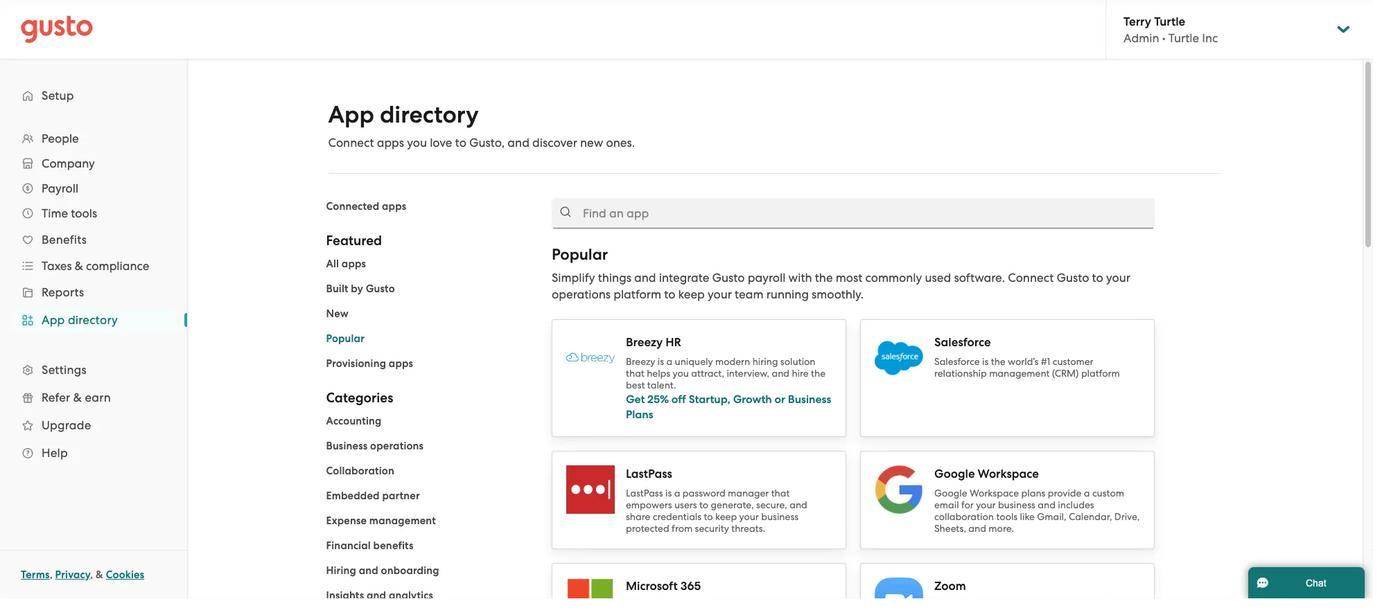 Task type: describe. For each thing, give the bounding box(es) containing it.
plans
[[626, 408, 653, 422]]

share
[[626, 512, 650, 523]]

expense
[[326, 515, 367, 528]]

connect inside 'simplify things and integrate gusto payroll with the most commonly used software. connect gusto to your operations platform to keep your team running smoothly.'
[[1008, 271, 1054, 285]]

world's
[[1008, 356, 1039, 368]]

lastpass logo image
[[566, 466, 615, 514]]

expense management link
[[326, 515, 436, 528]]

25%
[[648, 393, 669, 406]]

company
[[42, 157, 95, 171]]

keep inside 'simplify things and integrate gusto payroll with the most commonly used software. connect gusto to your operations platform to keep your team running smoothly.'
[[678, 288, 705, 302]]

1 vertical spatial popular
[[326, 333, 365, 345]]

to inside app directory connect apps you love to gusto, and discover new ones.
[[455, 136, 466, 150]]

1 horizontal spatial gusto
[[712, 271, 745, 285]]

upgrade link
[[14, 413, 173, 438]]

0 vertical spatial workspace
[[978, 467, 1039, 481]]

setup link
[[14, 83, 173, 108]]

terry
[[1124, 14, 1151, 28]]

new
[[580, 136, 603, 150]]

and inside app directory connect apps you love to gusto, and discover new ones.
[[508, 136, 530, 150]]

terms
[[21, 569, 50, 582]]

tools inside google workspace google workspace plans provide a custom email for your business and includes collaboration tools like gmail, calendar, drive, sheets, and more.
[[996, 512, 1018, 523]]

inc
[[1202, 31, 1218, 45]]

hire
[[792, 368, 809, 380]]

interview,
[[727, 368, 770, 380]]

benefits
[[373, 540, 413, 553]]

simplify
[[552, 271, 595, 285]]

and inside lastpass lastpass is a password manager that empowers users to generate, secure, and share credentials to keep your business protected from security threats.
[[790, 500, 807, 511]]

#1
[[1041, 356, 1050, 368]]

popular link
[[326, 333, 365, 345]]

home image
[[21, 16, 93, 43]]

platform inside salesforce salesforce is the world's #1 customer relationship management (crm) platform
[[1081, 368, 1120, 380]]

connected apps link
[[326, 200, 406, 213]]

a inside breezy hr breezy is a uniquely modern hiring solution that helps you attract, interview, and hire the best talent. get 25% off startup, growth or business plans
[[666, 356, 673, 368]]

zoom button
[[860, 564, 1155, 600]]

built by gusto link
[[326, 283, 395, 295]]

1 , from the left
[[50, 569, 53, 582]]

includes
[[1058, 500, 1094, 511]]

commonly
[[865, 271, 922, 285]]

and up the gmail, on the right of page
[[1038, 500, 1056, 511]]

talent.
[[647, 380, 676, 391]]

connect inside app directory connect apps you love to gusto, and discover new ones.
[[328, 136, 374, 150]]

payroll
[[748, 271, 786, 285]]

platform inside 'simplify things and integrate gusto payroll with the most commonly used software. connect gusto to your operations platform to keep your team running smoothly.'
[[614, 288, 661, 302]]

provisioning apps
[[326, 358, 413, 370]]

get
[[626, 393, 645, 406]]

tools inside time tools dropdown button
[[71, 207, 97, 220]]

help link
[[14, 441, 173, 466]]

running
[[767, 288, 809, 302]]

help
[[42, 446, 68, 460]]

generate,
[[711, 500, 754, 511]]

1 vertical spatial business
[[326, 440, 368, 453]]

list for featured
[[326, 256, 531, 372]]

off
[[672, 393, 686, 406]]

the inside 'simplify things and integrate gusto payroll with the most commonly used software. connect gusto to your operations platform to keep your team running smoothly.'
[[815, 271, 833, 285]]

expense management
[[326, 515, 436, 528]]

you inside app directory connect apps you love to gusto, and discover new ones.
[[407, 136, 427, 150]]

2 vertical spatial &
[[96, 569, 103, 582]]

is for lastpass
[[666, 488, 672, 499]]

connected apps
[[326, 200, 406, 213]]

modern
[[715, 356, 750, 368]]

users
[[674, 500, 697, 511]]

startup,
[[689, 393, 731, 406]]

credentials
[[653, 512, 702, 523]]

all apps
[[326, 258, 366, 270]]

apps inside app directory connect apps you love to gusto, and discover new ones.
[[377, 136, 404, 150]]

new link
[[326, 308, 349, 320]]

microsoft
[[626, 579, 678, 593]]

uniquely
[[675, 356, 713, 368]]

2 google from the top
[[934, 488, 967, 499]]

people
[[42, 132, 79, 146]]

directory for app directory
[[68, 313, 118, 327]]

•
[[1162, 31, 1166, 45]]

365
[[681, 579, 701, 593]]

best
[[626, 380, 645, 391]]

that inside breezy hr breezy is a uniquely modern hiring solution that helps you attract, interview, and hire the best talent. get 25% off startup, growth or business plans
[[626, 368, 645, 380]]

cookies
[[106, 569, 144, 582]]

2 horizontal spatial gusto
[[1057, 271, 1089, 285]]

apps for provisioning apps
[[389, 358, 413, 370]]

and inside breezy hr breezy is a uniquely modern hiring solution that helps you attract, interview, and hire the best talent. get 25% off startup, growth or business plans
[[772, 368, 790, 380]]

collaboration link
[[326, 465, 394, 478]]

you inside breezy hr breezy is a uniquely modern hiring solution that helps you attract, interview, and hire the best talent. get 25% off startup, growth or business plans
[[673, 368, 689, 380]]

chat button
[[1249, 568, 1365, 600]]

1 google from the top
[[934, 467, 975, 481]]

app directory connect apps you love to gusto, and discover new ones.
[[328, 101, 635, 150]]

gusto navigation element
[[0, 60, 187, 489]]

microsoft 365
[[626, 579, 701, 593]]

time tools button
[[14, 201, 173, 226]]

more.
[[989, 523, 1014, 535]]

collaboration
[[934, 512, 994, 523]]

business inside google workspace google workspace plans provide a custom email for your business and includes collaboration tools like gmail, calendar, drive, sheets, and more.
[[998, 500, 1036, 511]]

management inside salesforce salesforce is the world's #1 customer relationship management (crm) platform
[[989, 368, 1050, 380]]

taxes
[[42, 259, 72, 273]]

terms , privacy , & cookies
[[21, 569, 144, 582]]

app for app directory connect apps you love to gusto, and discover new ones.
[[328, 101, 374, 129]]

attract,
[[691, 368, 724, 380]]

hr
[[666, 335, 681, 349]]

apps for all apps
[[342, 258, 366, 270]]

google workspace logo image
[[875, 466, 923, 514]]

your inside google workspace google workspace plans provide a custom email for your business and includes collaboration tools like gmail, calendar, drive, sheets, and more.
[[976, 500, 996, 511]]

keep inside lastpass lastpass is a password manager that empowers users to generate, secure, and share credentials to keep your business protected from security threats.
[[715, 512, 737, 523]]

refer & earn link
[[14, 385, 173, 410]]

list containing people
[[0, 126, 187, 467]]

by
[[351, 283, 363, 295]]

1 breezy from the top
[[626, 335, 663, 349]]

simplify things and integrate gusto payroll with the most commonly used software. connect gusto to your operations platform to keep your team running smoothly.
[[552, 271, 1131, 302]]

and inside 'simplify things and integrate gusto payroll with the most commonly used software. connect gusto to your operations platform to keep your team running smoothly.'
[[634, 271, 656, 285]]

things
[[598, 271, 631, 285]]

the inside salesforce salesforce is the world's #1 customer relationship management (crm) platform
[[991, 356, 1006, 368]]

provisioning
[[326, 358, 386, 370]]

salesforce logo image
[[875, 341, 923, 375]]

directory for app directory connect apps you love to gusto, and discover new ones.
[[380, 101, 479, 129]]

ones.
[[606, 136, 635, 150]]

built
[[326, 283, 348, 295]]

breezy hr breezy is a uniquely modern hiring solution that helps you attract, interview, and hire the best talent. get 25% off startup, growth or business plans
[[626, 335, 831, 422]]

upgrade
[[42, 419, 91, 433]]

email
[[934, 500, 959, 511]]

hiring
[[753, 356, 778, 368]]

zoom
[[934, 579, 966, 593]]

settings
[[42, 363, 87, 377]]

a inside google workspace google workspace plans provide a custom email for your business and includes collaboration tools like gmail, calendar, drive, sheets, and more.
[[1084, 488, 1090, 499]]

empowers
[[626, 500, 672, 511]]

a inside lastpass lastpass is a password manager that empowers users to generate, secure, and share credentials to keep your business protected from security threats.
[[674, 488, 680, 499]]

the inside breezy hr breezy is a uniquely modern hiring solution that helps you attract, interview, and hire the best talent. get 25% off startup, growth or business plans
[[811, 368, 826, 380]]

is inside breezy hr breezy is a uniquely modern hiring solution that helps you attract, interview, and hire the best talent. get 25% off startup, growth or business plans
[[658, 356, 664, 368]]

new
[[326, 308, 349, 320]]



Task type: locate. For each thing, give the bounding box(es) containing it.
and down financial benefits link
[[359, 565, 378, 577]]

protected
[[626, 523, 669, 535]]

App Search field
[[552, 198, 1155, 229]]

tools up more.
[[996, 512, 1018, 523]]

app directory link
[[14, 308, 173, 333]]

breezy left hr on the left bottom
[[626, 335, 663, 349]]

directory inside list
[[68, 313, 118, 327]]

2 horizontal spatial a
[[1084, 488, 1090, 499]]

app inside app directory connect apps you love to gusto, and discover new ones.
[[328, 101, 374, 129]]

& inside dropdown button
[[75, 259, 83, 273]]

gusto,
[[469, 136, 505, 150]]

breezy up helps
[[626, 356, 655, 368]]

keep down the integrate
[[678, 288, 705, 302]]

1 horizontal spatial connect
[[1008, 271, 1054, 285]]

1 vertical spatial the
[[991, 356, 1006, 368]]

company button
[[14, 151, 173, 176]]

and down "hiring"
[[772, 368, 790, 380]]

0 vertical spatial that
[[626, 368, 645, 380]]

that inside lastpass lastpass is a password manager that empowers users to generate, secure, and share credentials to keep your business protected from security threats.
[[771, 488, 790, 499]]

apps right connected on the left
[[382, 200, 406, 213]]

payroll
[[42, 182, 78, 195]]

customer
[[1053, 356, 1094, 368]]

turtle up •
[[1154, 14, 1186, 28]]

settings link
[[14, 358, 173, 383]]

connect right software.
[[1008, 271, 1054, 285]]

provide
[[1048, 488, 1082, 499]]

0 horizontal spatial is
[[658, 356, 664, 368]]

0 vertical spatial connect
[[328, 136, 374, 150]]

provisioning apps link
[[326, 358, 413, 370]]

0 horizontal spatial management
[[369, 515, 436, 528]]

platform down things
[[614, 288, 661, 302]]

1 vertical spatial management
[[369, 515, 436, 528]]

0 vertical spatial business
[[998, 500, 1036, 511]]

& for earn
[[73, 391, 82, 405]]

drive,
[[1115, 512, 1140, 523]]

directory up love
[[380, 101, 479, 129]]

1 horizontal spatial app
[[328, 101, 374, 129]]

0 vertical spatial breezy
[[626, 335, 663, 349]]

featured
[[326, 233, 382, 249]]

management down world's
[[989, 368, 1050, 380]]

financial
[[326, 540, 371, 553]]

1 horizontal spatial business
[[788, 393, 831, 406]]

salesforce salesforce is the world's #1 customer relationship management (crm) platform
[[934, 335, 1120, 380]]

taxes & compliance
[[42, 259, 149, 273]]

0 horizontal spatial ,
[[50, 569, 53, 582]]

0 horizontal spatial that
[[626, 368, 645, 380]]

, left privacy link
[[50, 569, 53, 582]]

0 horizontal spatial popular
[[326, 333, 365, 345]]

1 horizontal spatial keep
[[715, 512, 737, 523]]

0 horizontal spatial connect
[[328, 136, 374, 150]]

from
[[672, 523, 693, 535]]

financial benefits
[[326, 540, 413, 553]]

list
[[0, 126, 187, 467], [326, 256, 531, 372], [326, 413, 531, 600]]

1 horizontal spatial is
[[666, 488, 672, 499]]

helps
[[647, 368, 670, 380]]

popular up "simplify"
[[552, 245, 608, 264]]

0 vertical spatial &
[[75, 259, 83, 273]]

0 horizontal spatial you
[[407, 136, 427, 150]]

operations down "simplify"
[[552, 288, 611, 302]]

1 vertical spatial &
[[73, 391, 82, 405]]

1 vertical spatial connect
[[1008, 271, 1054, 285]]

that
[[626, 368, 645, 380], [771, 488, 790, 499]]

security
[[695, 523, 729, 535]]

app directory
[[42, 313, 118, 327]]

list for categories
[[326, 413, 531, 600]]

integrate
[[659, 271, 709, 285]]

love
[[430, 136, 452, 150]]

0 vertical spatial operations
[[552, 288, 611, 302]]

popular down new at the bottom of the page
[[326, 333, 365, 345]]

1 vertical spatial business
[[761, 512, 799, 523]]

0 horizontal spatial app
[[42, 313, 65, 327]]

breezy hr logo image
[[566, 353, 615, 364]]

apps right 'provisioning'
[[389, 358, 413, 370]]

workspace
[[978, 467, 1039, 481], [970, 488, 1019, 499]]

1 vertical spatial platform
[[1081, 368, 1120, 380]]

business operations
[[326, 440, 424, 453]]

business inside lastpass lastpass is a password manager that empowers users to generate, secure, and share credentials to keep your business protected from security threats.
[[761, 512, 799, 523]]

turtle right •
[[1169, 31, 1199, 45]]

is inside salesforce salesforce is the world's #1 customer relationship management (crm) platform
[[982, 356, 989, 368]]

, left cookies
[[90, 569, 93, 582]]

zoom logo image
[[875, 578, 923, 600]]

apps left love
[[377, 136, 404, 150]]

business down accounting link
[[326, 440, 368, 453]]

platform down "customer"
[[1081, 368, 1120, 380]]

None search field
[[552, 198, 1155, 229]]

microsoft 365 logo image
[[566, 578, 615, 600]]

1 vertical spatial salesforce
[[934, 356, 980, 368]]

built by gusto
[[326, 283, 395, 295]]

& left cookies button
[[96, 569, 103, 582]]

all
[[326, 258, 339, 270]]

1 vertical spatial workspace
[[970, 488, 1019, 499]]

manager
[[728, 488, 769, 499]]

time tools
[[42, 207, 97, 220]]

0 vertical spatial the
[[815, 271, 833, 285]]

app inside app directory link
[[42, 313, 65, 327]]

1 horizontal spatial directory
[[380, 101, 479, 129]]

0 vertical spatial google
[[934, 467, 975, 481]]

& left "earn"
[[73, 391, 82, 405]]

0 vertical spatial directory
[[380, 101, 479, 129]]

you left love
[[407, 136, 427, 150]]

is up helps
[[658, 356, 664, 368]]

& right the taxes
[[75, 259, 83, 273]]

business inside breezy hr breezy is a uniquely modern hiring solution that helps you attract, interview, and hire the best talent. get 25% off startup, growth or business plans
[[788, 393, 831, 406]]

gusto
[[712, 271, 745, 285], [1057, 271, 1089, 285], [366, 283, 395, 295]]

1 horizontal spatial platform
[[1081, 368, 1120, 380]]

0 vertical spatial business
[[788, 393, 831, 406]]

1 vertical spatial you
[[673, 368, 689, 380]]

keep
[[678, 288, 705, 302], [715, 512, 737, 523]]

business down secure,
[[761, 512, 799, 523]]

1 salesforce from the top
[[934, 335, 991, 349]]

management down partner
[[369, 515, 436, 528]]

a up includes
[[1084, 488, 1090, 499]]

connect up connected on the left
[[328, 136, 374, 150]]

(crm)
[[1052, 368, 1079, 380]]

0 vertical spatial tools
[[71, 207, 97, 220]]

is up "relationship"
[[982, 356, 989, 368]]

a up users
[[674, 488, 680, 499]]

business operations link
[[326, 440, 424, 453]]

0 horizontal spatial business
[[326, 440, 368, 453]]

1 vertical spatial breezy
[[626, 356, 655, 368]]

admin
[[1124, 31, 1159, 45]]

2 , from the left
[[90, 569, 93, 582]]

and down collaboration
[[969, 523, 986, 535]]

the up smoothly.
[[815, 271, 833, 285]]

0 vertical spatial lastpass
[[626, 467, 672, 481]]

tools down payroll dropdown button
[[71, 207, 97, 220]]

1 horizontal spatial business
[[998, 500, 1036, 511]]

workspace up the for
[[970, 488, 1019, 499]]

0 vertical spatial app
[[328, 101, 374, 129]]

& for compliance
[[75, 259, 83, 273]]

privacy link
[[55, 569, 90, 582]]

0 horizontal spatial keep
[[678, 288, 705, 302]]

2 horizontal spatial is
[[982, 356, 989, 368]]

0 horizontal spatial tools
[[71, 207, 97, 220]]

turtle
[[1154, 14, 1186, 28], [1169, 31, 1199, 45]]

1 horizontal spatial operations
[[552, 288, 611, 302]]

0 horizontal spatial platform
[[614, 288, 661, 302]]

time
[[42, 207, 68, 220]]

2 vertical spatial the
[[811, 368, 826, 380]]

is inside lastpass lastpass is a password manager that empowers users to generate, secure, and share credentials to keep your business protected from security threats.
[[666, 488, 672, 499]]

app for app directory
[[42, 313, 65, 327]]

1 lastpass from the top
[[626, 467, 672, 481]]

embedded partner
[[326, 490, 420, 503]]

1 horizontal spatial a
[[674, 488, 680, 499]]

0 vertical spatial keep
[[678, 288, 705, 302]]

0 vertical spatial salesforce
[[934, 335, 991, 349]]

directory inside app directory connect apps you love to gusto, and discover new ones.
[[380, 101, 479, 129]]

1 horizontal spatial tools
[[996, 512, 1018, 523]]

team
[[735, 288, 764, 302]]

plans
[[1022, 488, 1046, 499]]

operations up collaboration link
[[370, 440, 424, 453]]

you
[[407, 136, 427, 150], [673, 368, 689, 380]]

reports link
[[14, 280, 173, 305]]

1 vertical spatial turtle
[[1169, 31, 1199, 45]]

the right hire
[[811, 368, 826, 380]]

calendar,
[[1069, 512, 1112, 523]]

apps
[[377, 136, 404, 150], [382, 200, 406, 213], [342, 258, 366, 270], [389, 358, 413, 370]]

a up helps
[[666, 356, 673, 368]]

embedded partner link
[[326, 490, 420, 503]]

secure,
[[756, 500, 787, 511]]

smoothly.
[[812, 288, 864, 302]]

workspace up plans
[[978, 467, 1039, 481]]

1 vertical spatial app
[[42, 313, 65, 327]]

1 vertical spatial operations
[[370, 440, 424, 453]]

and right things
[[634, 271, 656, 285]]

business down hire
[[788, 393, 831, 406]]

terry turtle admin • turtle inc
[[1124, 14, 1218, 45]]

1 horizontal spatial management
[[989, 368, 1050, 380]]

list containing accounting
[[326, 413, 531, 600]]

2 lastpass from the top
[[626, 488, 663, 499]]

refer & earn
[[42, 391, 111, 405]]

that up best
[[626, 368, 645, 380]]

apps right all
[[342, 258, 366, 270]]

you down uniquely on the bottom of the page
[[673, 368, 689, 380]]

directory down reports link
[[68, 313, 118, 327]]

for
[[962, 500, 974, 511]]

1 horizontal spatial popular
[[552, 245, 608, 264]]

keep down generate,
[[715, 512, 737, 523]]

business up like
[[998, 500, 1036, 511]]

directory
[[380, 101, 479, 129], [68, 313, 118, 327]]

taxes & compliance button
[[14, 254, 173, 279]]

relationship
[[934, 368, 987, 380]]

sheets,
[[934, 523, 966, 535]]

1 horizontal spatial you
[[673, 368, 689, 380]]

0 vertical spatial management
[[989, 368, 1050, 380]]

0 vertical spatial popular
[[552, 245, 608, 264]]

business
[[998, 500, 1036, 511], [761, 512, 799, 523]]

accounting
[[326, 415, 382, 428]]

1 horizontal spatial ,
[[90, 569, 93, 582]]

0 horizontal spatial gusto
[[366, 283, 395, 295]]

1 vertical spatial google
[[934, 488, 967, 499]]

2 breezy from the top
[[626, 356, 655, 368]]

1 vertical spatial tools
[[996, 512, 1018, 523]]

solution
[[780, 356, 816, 368]]

0 horizontal spatial operations
[[370, 440, 424, 453]]

and right secure,
[[790, 500, 807, 511]]

the left world's
[[991, 356, 1006, 368]]

0 vertical spatial you
[[407, 136, 427, 150]]

0 vertical spatial turtle
[[1154, 14, 1186, 28]]

password
[[683, 488, 726, 499]]

embedded
[[326, 490, 380, 503]]

people button
[[14, 126, 173, 151]]

your inside lastpass lastpass is a password manager that empowers users to generate, secure, and share credentials to keep your business protected from security threats.
[[739, 512, 759, 523]]

discover
[[532, 136, 577, 150]]

benefits
[[42, 233, 87, 247]]

connect
[[328, 136, 374, 150], [1008, 271, 1054, 285]]

apps for connected apps
[[382, 200, 406, 213]]

and
[[508, 136, 530, 150], [634, 271, 656, 285], [772, 368, 790, 380], [790, 500, 807, 511], [1038, 500, 1056, 511], [969, 523, 986, 535], [359, 565, 378, 577]]

list containing all apps
[[326, 256, 531, 372]]

partner
[[382, 490, 420, 503]]

benefits link
[[14, 227, 173, 252]]

is up empowers
[[666, 488, 672, 499]]

1 vertical spatial lastpass
[[626, 488, 663, 499]]

1 vertical spatial keep
[[715, 512, 737, 523]]

growth
[[733, 393, 772, 406]]

0 vertical spatial platform
[[614, 288, 661, 302]]

is
[[658, 356, 664, 368], [982, 356, 989, 368], [666, 488, 672, 499]]

1 horizontal spatial that
[[771, 488, 790, 499]]

used
[[925, 271, 951, 285]]

all apps link
[[326, 258, 366, 270]]

accounting link
[[326, 415, 382, 428]]

custom
[[1092, 488, 1124, 499]]

that up secure,
[[771, 488, 790, 499]]

and right gusto,
[[508, 136, 530, 150]]

1 vertical spatial directory
[[68, 313, 118, 327]]

setup
[[42, 89, 74, 103]]

0 horizontal spatial business
[[761, 512, 799, 523]]

2 salesforce from the top
[[934, 356, 980, 368]]

or
[[775, 393, 785, 406]]

0 horizontal spatial directory
[[68, 313, 118, 327]]

operations inside 'simplify things and integrate gusto payroll with the most commonly used software. connect gusto to your operations platform to keep your team running smoothly.'
[[552, 288, 611, 302]]

privacy
[[55, 569, 90, 582]]

1 vertical spatial that
[[771, 488, 790, 499]]

0 horizontal spatial a
[[666, 356, 673, 368]]

is for salesforce
[[982, 356, 989, 368]]



Task type: vqa. For each thing, say whether or not it's contained in the screenshot.
the right See
no



